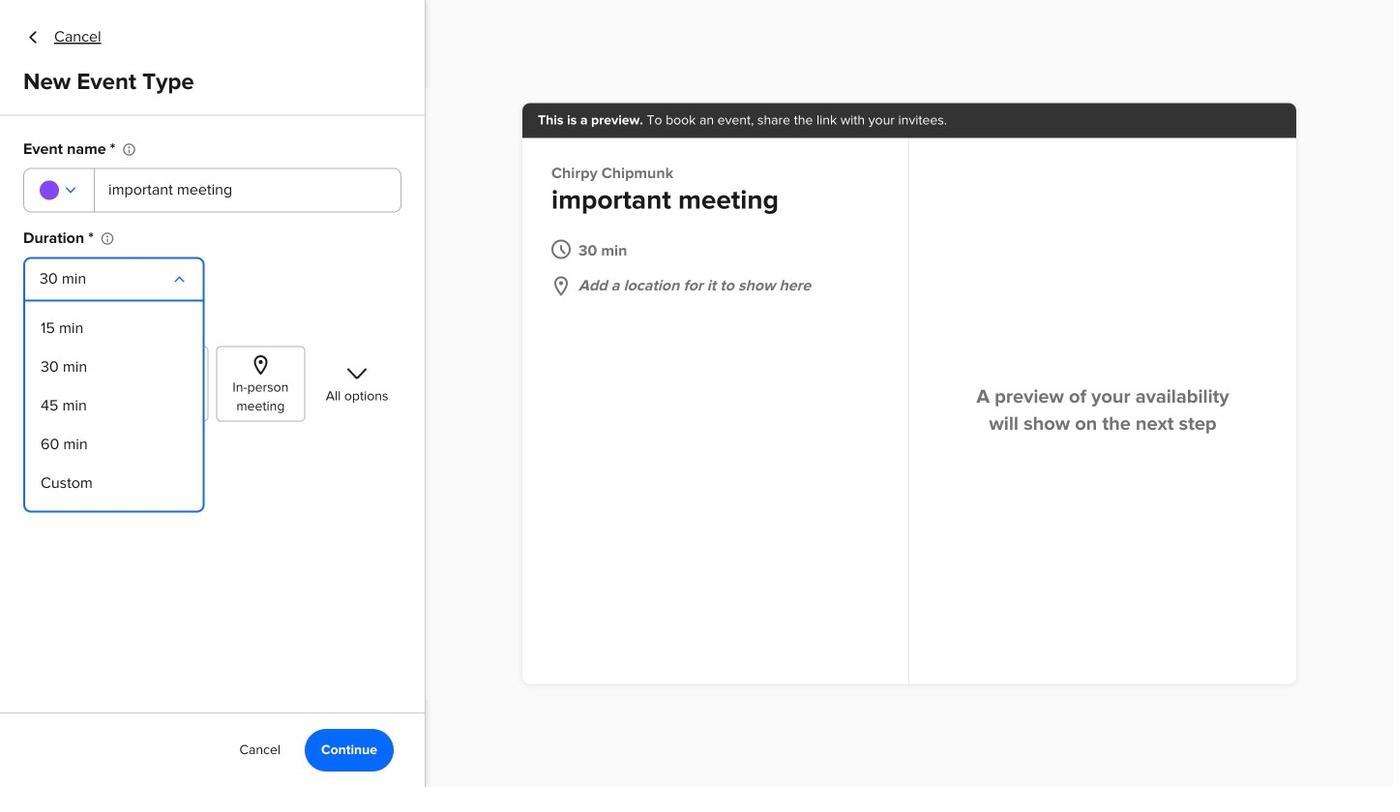 Task type: locate. For each thing, give the bounding box(es) containing it.
main navigation element
[[0, 0, 252, 787]]

None button
[[23, 257, 205, 302]]



Task type: describe. For each thing, give the bounding box(es) containing it.
name text field
[[95, 168, 402, 213]]

options list box
[[23, 302, 205, 513]]

set up the basics progress progress bar
[[1151, 734, 1209, 744]]

calendly image
[[54, 23, 149, 50]]



